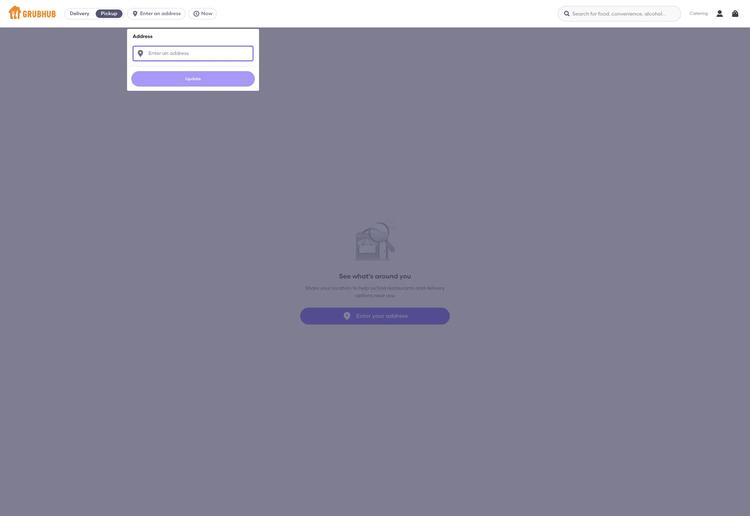 Task type: describe. For each thing, give the bounding box(es) containing it.
pickup button
[[94, 8, 124, 19]]

pickup
[[101, 11, 117, 17]]

to
[[353, 285, 358, 291]]

update button
[[131, 71, 255, 86]]

Enter an address search field
[[133, 46, 254, 61]]

enter for enter an address
[[140, 11, 153, 17]]

help
[[359, 285, 369, 291]]

share your location to help us find restaurants and delivery options near you
[[305, 285, 445, 298]]

enter your address button
[[300, 308, 450, 325]]

0 horizontal spatial svg image
[[564, 10, 571, 17]]

your for enter
[[372, 313, 384, 319]]

you inside share your location to help us find restaurants and delivery options near you
[[386, 292, 395, 298]]

address for enter your address
[[386, 313, 408, 319]]

address for enter an address
[[161, 11, 181, 17]]

share
[[305, 285, 319, 291]]

1 horizontal spatial svg image
[[731, 10, 740, 18]]

see
[[339, 272, 351, 280]]

enter for enter your address
[[356, 313, 371, 319]]

svg image for now
[[193, 10, 200, 17]]

now button
[[188, 8, 220, 19]]

options
[[355, 292, 373, 298]]

address
[[133, 33, 153, 39]]

delivery button
[[65, 8, 94, 19]]

your for share
[[320, 285, 331, 291]]

catering button
[[685, 6, 713, 22]]

main navigation navigation
[[0, 0, 750, 516]]



Task type: locate. For each thing, give the bounding box(es) containing it.
see what's around you
[[339, 272, 411, 280]]

find
[[377, 285, 386, 291]]

0 vertical spatial you
[[400, 272, 411, 280]]

svg image inside enter an address button
[[132, 10, 139, 17]]

enter your address
[[356, 313, 408, 319]]

svg image
[[132, 10, 139, 17], [193, 10, 200, 17], [136, 49, 145, 58]]

enter an address
[[140, 11, 181, 17]]

and
[[416, 285, 425, 291]]

1 horizontal spatial you
[[400, 272, 411, 280]]

your right share
[[320, 285, 331, 291]]

delivery
[[70, 11, 89, 17]]

catering
[[690, 11, 708, 16]]

0 horizontal spatial address
[[161, 11, 181, 17]]

an
[[154, 11, 160, 17]]

1 horizontal spatial enter
[[356, 313, 371, 319]]

1 vertical spatial address
[[386, 313, 408, 319]]

us
[[370, 285, 376, 291]]

svg image
[[731, 10, 740, 18], [564, 10, 571, 17]]

your inside button
[[372, 313, 384, 319]]

svg image left "now"
[[193, 10, 200, 17]]

address right an
[[161, 11, 181, 17]]

your down near
[[372, 313, 384, 319]]

location
[[332, 285, 352, 291]]

1 vertical spatial your
[[372, 313, 384, 319]]

address
[[161, 11, 181, 17], [386, 313, 408, 319]]

restaurants
[[387, 285, 415, 291]]

you
[[400, 272, 411, 280], [386, 292, 395, 298]]

now
[[201, 11, 212, 17]]

what's
[[352, 272, 373, 280]]

around
[[375, 272, 398, 280]]

svg image left an
[[132, 10, 139, 17]]

you right near
[[386, 292, 395, 298]]

0 vertical spatial address
[[161, 11, 181, 17]]

0 vertical spatial enter
[[140, 11, 153, 17]]

near
[[374, 292, 385, 298]]

delivery
[[426, 285, 445, 291]]

svg image inside now button
[[193, 10, 200, 17]]

1 vertical spatial enter
[[356, 313, 371, 319]]

enter right position icon
[[356, 313, 371, 319]]

1 horizontal spatial address
[[386, 313, 408, 319]]

0 horizontal spatial you
[[386, 292, 395, 298]]

svg image for enter an address
[[132, 10, 139, 17]]

you up restaurants
[[400, 272, 411, 280]]

enter
[[140, 11, 153, 17], [356, 313, 371, 319]]

enter an address button
[[127, 8, 188, 19]]

enter left an
[[140, 11, 153, 17]]

1 vertical spatial you
[[386, 292, 395, 298]]

0 horizontal spatial enter
[[140, 11, 153, 17]]

your inside share your location to help us find restaurants and delivery options near you
[[320, 285, 331, 291]]

enter inside main navigation "navigation"
[[140, 11, 153, 17]]

svg image down address
[[136, 49, 145, 58]]

address down restaurants
[[386, 313, 408, 319]]

position icon image
[[342, 311, 352, 321]]

0 vertical spatial your
[[320, 285, 331, 291]]

update
[[185, 76, 201, 81]]

1 horizontal spatial your
[[372, 313, 384, 319]]

0 horizontal spatial your
[[320, 285, 331, 291]]

address inside main navigation "navigation"
[[161, 11, 181, 17]]

your
[[320, 285, 331, 291], [372, 313, 384, 319]]



Task type: vqa. For each thing, say whether or not it's contained in the screenshot.
A to the right
no



